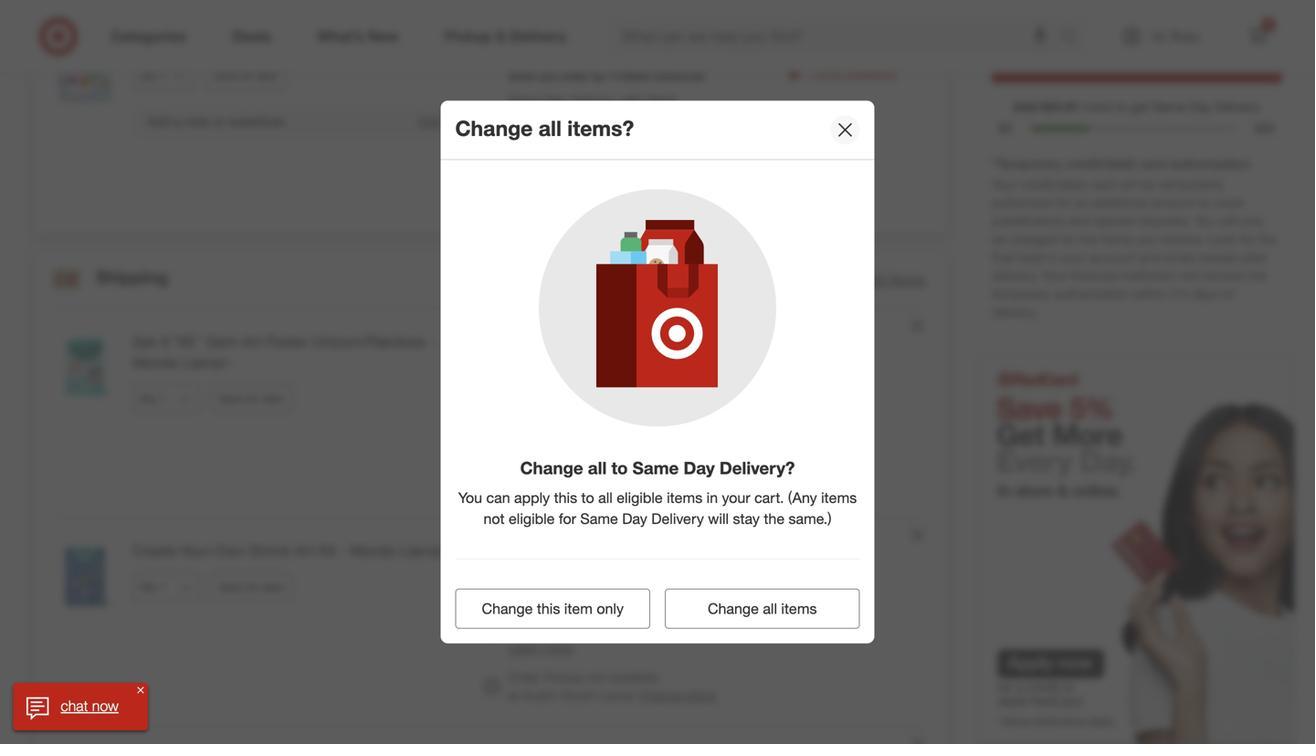 Task type: describe. For each thing, give the bounding box(es) containing it.
this inside you can apply this to all eligible items in your cart. (any items not eligible for same day delivery will stay the same.)
[[554, 489, 577, 507]]

shipt for create-your-own shrink art kit - mondo llama™
[[647, 604, 677, 620]]

book
[[339, 31, 373, 48]]

cover
[[1213, 195, 1245, 211]]

offer
[[818, 64, 844, 80]]

an
[[1075, 195, 1089, 211]]

add $24.91 more to get same day delivery
[[1013, 98, 1261, 114]]

peppa pig sticker - by number book image
[[48, 29, 121, 102]]

order for 2pk 6''x6'' gem art poster unicorn/rainbow - mondo llama™
[[508, 460, 541, 476]]

✕
[[137, 684, 144, 696]]

will up additional
[[1119, 176, 1137, 192]]

0 vertical spatial credit/debit
[[1065, 156, 1136, 172]]

same day delivery with shipt get it as soon as 7pm today learn more for create-your-own shrink art kit - mondo llama™
[[508, 604, 677, 656]]

day inside same day delivery with shipt get it as soon as 7pm today
[[545, 394, 567, 410]]

art inside 2pk 6''x6'' gem art poster unicorn/rainbow - mondo llama™
[[242, 333, 262, 351]]

financial
[[1070, 268, 1117, 284]]

get inside 2-day shipping get it by thu, dec 7 when you order by 11:00am
[[508, 352, 529, 368]]

end of progress bar: $35 element
[[1249, 119, 1281, 138]]

email
[[1164, 249, 1195, 265]]

you inside 2-day shipping get it by thu, dec 7 when you order by 11:00am
[[539, 371, 558, 385]]

will down the cover
[[1219, 213, 1237, 229]]

change all items? dialog
[[441, 101, 874, 644]]

($35
[[1124, 54, 1152, 71]]

for right charged on the right top of page
[[1061, 231, 1076, 247]]

save for later for art
[[219, 392, 284, 406]]

2pk
[[132, 333, 157, 351]]

sticker
[[203, 31, 248, 48]]

learn more button for peppa pig sticker - by number book
[[508, 128, 573, 146]]

for left "an"
[[1056, 195, 1071, 211]]

kingston
[[646, 176, 697, 192]]

kit
[[319, 542, 336, 560]]

within inside the *temporary credit/debit card authorization your credit/debit card will be temporarily authorized for an additional amount to cover substitutions and special requests. you will only be charged for the items you receive. look for the final total in your account and email receipt after delivery. your financial institution will remove the temporary authorization within 3-5 days of delivery.
[[1132, 286, 1166, 302]]

austin for create-your-own shrink art kit - mondo llama™
[[522, 688, 558, 704]]

all for change all items
[[763, 600, 777, 618]]

items up same.)
[[821, 489, 857, 507]]

change for change all to same day delivery?
[[520, 457, 583, 478]]

7 for -
[[615, 352, 622, 368]]

all inside you can apply this to all eligible items in your cart. (any items not eligible for same day delivery will stay the same.)
[[598, 489, 613, 507]]

2- for -
[[508, 332, 520, 348]]

within inside order pickup ready within 2 hours at kingston
[[548, 176, 582, 192]]

gem
[[206, 333, 238, 351]]

check out ($35 minimum) button
[[992, 43, 1282, 83]]

you can apply this to all eligible items in your cart. (any items not eligible for same day delivery will stay the same.)
[[458, 489, 857, 528]]

later for -
[[256, 69, 278, 83]]

note
[[184, 113, 210, 129]]

you inside the *temporary credit/debit card authorization your credit/debit card will be temporarily authorized for an additional amount to cover substitutions and special requests. you will only be charged for the items you receive. look for the final total in your account and email receipt after delivery. your financial institution will remove the temporary authorization within 3-5 days of delivery.
[[1136, 231, 1157, 247]]

delivery?
[[720, 457, 795, 478]]

change all items
[[708, 600, 817, 618]]

later for shrink
[[262, 580, 284, 594]]

same right get
[[1153, 98, 1186, 114]]

add a note or substitute
[[147, 113, 285, 129]]

additional
[[1092, 195, 1148, 211]]

same up change all items?
[[508, 92, 541, 108]]

change for change all items?
[[455, 115, 533, 141]]

change this item only
[[482, 600, 624, 618]]

chat now button
[[13, 683, 148, 731]]

authorized
[[992, 195, 1052, 211]]

change this item only button
[[455, 589, 650, 629]]

apply
[[514, 489, 550, 507]]

ready
[[508, 176, 544, 192]]

7 for book
[[615, 50, 622, 66]]

temporary
[[992, 286, 1051, 302]]

in inside you can apply this to all eligible items in your cart. (any items not eligible for same day delivery will stay the same.)
[[707, 489, 718, 507]]

change all items button
[[665, 589, 860, 629]]

chat
[[61, 697, 88, 715]]

same up you can apply this to all eligible items in your cart. (any items not eligible for same day delivery will stay the same.)
[[633, 457, 679, 478]]

1 vertical spatial and
[[1139, 249, 1161, 265]]

same inside same day delivery with shipt get it as soon as 7pm today
[[508, 394, 541, 410]]

peppa pig sticker - by number book link
[[132, 29, 453, 50]]

search
[[1053, 29, 1097, 47]]

only inside 'button'
[[597, 600, 624, 618]]

amount
[[1151, 195, 1195, 211]]

2pk 6&#39;&#39;x6&#39;&#39; gem art poster unicorn/rainbow - mondo llama&#8482; image
[[48, 331, 121, 405]]

mondo for create-your-own shrink art kit - mondo llama™
[[350, 542, 396, 560]]

get inside 2-day shipping get it by thu, dec 7 when you order by 11:00am tomorrow
[[508, 50, 529, 66]]

0 vertical spatial and
[[1068, 213, 1090, 229]]

will up 5
[[1180, 268, 1198, 284]]

0 vertical spatial card
[[1139, 156, 1167, 172]]

your-
[[180, 542, 215, 560]]

2
[[585, 176, 592, 192]]

$ for 0
[[999, 120, 1005, 136]]

delivery for create-your-own shrink art kit - mondo llama™
[[570, 604, 616, 620]]

8 link
[[1238, 16, 1279, 57]]

dec for book
[[588, 50, 611, 66]]

add inside button
[[418, 113, 441, 129]]

2pk 6''x6'' gem art poster unicorn/rainbow - mondo llama™ link
[[132, 331, 453, 373]]

available for 2pk 6''x6'' gem art poster unicorn/rainbow - mondo llama™
[[609, 460, 658, 476]]

delivery up $ 35
[[1215, 98, 1261, 114]]

receive.
[[1160, 231, 1204, 247]]

change all to same day delivery?
[[520, 457, 795, 478]]

2- for book
[[508, 30, 520, 46]]

order for 2pk 6''x6'' gem art poster unicorn/rainbow - mondo llama™
[[561, 371, 589, 385]]

you inside you can apply this to all eligible items in your cart. (any items not eligible for same day delivery will stay the same.)
[[458, 489, 482, 507]]

day for peppa pig sticker - by number book
[[520, 30, 541, 46]]

substitutions
[[992, 213, 1065, 229]]

account
[[1089, 249, 1135, 265]]

when for peppa pig sticker - by number book
[[508, 69, 536, 83]]

own
[[215, 542, 245, 560]]

dec for -
[[588, 352, 611, 368]]

item
[[564, 600, 593, 618]]

1 horizontal spatial authorization
[[1170, 156, 1250, 172]]

peppa pig sticker - by number book
[[132, 31, 373, 48]]

$2.99
[[785, 30, 816, 46]]

store for create-your-own shrink art kit - mondo llama™
[[687, 688, 716, 704]]

look
[[1208, 231, 1236, 247]]

1 vertical spatial authorization
[[1054, 286, 1128, 302]]

shipt for 2pk 6''x6'' gem art poster unicorn/rainbow - mondo llama™
[[647, 394, 677, 410]]

can
[[486, 489, 510, 507]]

2-day shipping get it by thu, dec 7 when you order by 11:00am
[[508, 332, 651, 385]]

create-your-own shrink art kit - mondo llama™
[[132, 542, 447, 560]]

7pm for create-your-own shrink art kit - mondo llama™
[[608, 622, 634, 638]]

same left item
[[508, 604, 541, 620]]

available for create-your-own shrink art kit - mondo llama™
[[609, 669, 658, 685]]

with for 2pk 6''x6'' gem art poster unicorn/rainbow - mondo llama™
[[620, 394, 643, 410]]

receipt
[[1198, 249, 1238, 265]]

starting of progress bar: $0 element
[[993, 119, 1018, 138]]

order pickup ready within 2 hours at kingston
[[508, 158, 697, 192]]

save for own
[[219, 580, 243, 594]]

pig
[[179, 31, 199, 48]]

0 vertical spatial your
[[992, 176, 1017, 192]]

days
[[1192, 286, 1219, 302]]

the up account
[[1079, 231, 1098, 247]]

1 offer available button
[[807, 63, 897, 81]]

1
[[807, 64, 814, 80]]

3 when from the top
[[508, 581, 536, 594]]

items inside "button"
[[781, 600, 817, 618]]

day down when you order by 11:00am tomorrow
[[545, 604, 567, 620]]

poster
[[266, 333, 308, 351]]

tomorrow inside 2-day shipping get it by thu, dec 7 when you order by 11:00am tomorrow
[[654, 69, 705, 83]]

3 order from the top
[[561, 581, 589, 594]]

2pk 6''x6'' gem art poster unicorn/rainbow - mondo llama™
[[132, 333, 435, 372]]

0 vertical spatial -
[[252, 31, 258, 48]]

add button
[[417, 112, 442, 130]]

not for 2pk 6''x6'' gem art poster unicorn/rainbow - mondo llama™
[[587, 460, 605, 476]]

✕ button
[[133, 683, 148, 698]]

of
[[1222, 286, 1234, 302]]

$24.91
[[1041, 98, 1079, 114]]

it for peppa pig sticker - by number book
[[532, 110, 539, 126]]

*temporary credit/debit card authorization your credit/debit card will be temporarily authorized for an additional amount to cover substitutions and special requests. you will only be charged for the items you receive. look for the final total in your account and email receipt after delivery. your financial institution will remove the temporary authorization within 3-5 days of delivery.
[[992, 156, 1277, 320]]

6''x6''
[[161, 333, 202, 351]]

the inside you can apply this to all eligible items in your cart. (any items not eligible for same day delivery will stay the same.)
[[764, 510, 785, 528]]

save for later for -
[[213, 69, 278, 83]]

day up change all items?
[[545, 92, 567, 108]]

you inside the *temporary credit/debit card authorization your credit/debit card will be temporarily authorized for an additional amount to cover substitutions and special requests. you will only be charged for the items you receive. look for the final total in your account and email receipt after delivery. your financial institution will remove the temporary authorization within 3-5 days of delivery.
[[1194, 213, 1215, 229]]

south for create-your-own shrink art kit - mondo llama™
[[562, 688, 596, 704]]

change store button for 2pk 6''x6'' gem art poster unicorn/rainbow - mondo llama™
[[639, 478, 716, 496]]

delivery inside you can apply this to all eligible items in your cart. (any items not eligible for same day delivery will stay the same.)
[[651, 510, 704, 528]]

temporarily
[[1159, 176, 1224, 192]]

pickup for create-your-own shrink art kit - mondo llama™
[[544, 669, 583, 685]]

for down the shrink on the bottom left
[[246, 580, 259, 594]]

charged
[[1010, 231, 1057, 247]]

(any
[[788, 489, 817, 507]]

create-your-own shrink art kit - mondo llama&#8482; image
[[48, 541, 121, 614]]

not inside you can apply this to all eligible items in your cart. (any items not eligible for same day delivery will stay the same.)
[[484, 510, 505, 528]]

1 vertical spatial your
[[1042, 268, 1067, 284]]

total
[[1019, 249, 1044, 265]]

this inside 'button'
[[537, 600, 560, 618]]

day for 2pk 6''x6'' gem art poster unicorn/rainbow - mondo llama™
[[520, 332, 541, 348]]

hours
[[596, 176, 628, 192]]

learn for create-your-own shrink art kit - mondo llama™
[[508, 640, 540, 656]]

it for 2pk 6''x6'' gem art poster unicorn/rainbow - mondo llama™
[[532, 413, 539, 429]]

0 vertical spatial be
[[1141, 176, 1156, 192]]

order inside order pickup ready within 2 hours at kingston
[[508, 158, 541, 174]]

today for create-your-own shrink art kit - mondo llama™
[[637, 622, 670, 638]]

items?
[[567, 115, 634, 141]]

shipping for peppa pig sticker - by number book
[[544, 30, 593, 46]]

change for change all items
[[708, 600, 759, 618]]

for down 2pk 6''x6'' gem art poster unicorn/rainbow - mondo llama™
[[246, 392, 259, 406]]

for inside you can apply this to all eligible items in your cart. (any items not eligible for same day delivery will stay the same.)
[[559, 510, 576, 528]]

save for later button for shrink
[[211, 572, 292, 602]]

0
[[1005, 120, 1012, 136]]

out
[[1098, 54, 1120, 71]]

today for 2pk 6''x6'' gem art poster unicorn/rainbow - mondo llama™
[[637, 413, 670, 429]]

special
[[1094, 213, 1134, 229]]

What can we help you find? suggestions appear below search field
[[611, 16, 1066, 57]]

1 vertical spatial eligible
[[509, 510, 555, 528]]

all for change all items?
[[539, 115, 562, 141]]

later for art
[[262, 392, 284, 406]]

delivery for 2pk 6''x6'' gem art poster unicorn/rainbow - mondo llama™
[[570, 394, 616, 410]]

chat now
[[61, 697, 119, 715]]

1 offer available
[[807, 64, 897, 80]]

after
[[1242, 249, 1268, 265]]

llama™ for create-your-own shrink art kit - mondo llama™
[[400, 542, 447, 560]]



Task type: vqa. For each thing, say whether or not it's contained in the screenshot.
Save for later to the middle
yes



Task type: locate. For each thing, give the bounding box(es) containing it.
1 vertical spatial your
[[722, 489, 750, 507]]

when
[[508, 69, 536, 83], [508, 371, 536, 385], [508, 581, 536, 594]]

1 vertical spatial credit/debit
[[1021, 176, 1087, 192]]

change inside "button"
[[708, 600, 759, 618]]

same.)
[[789, 510, 832, 528]]

your inside you can apply this to all eligible items in your cart. (any items not eligible for same day delivery will stay the same.)
[[722, 489, 750, 507]]

0 vertical spatial austin
[[522, 478, 558, 494]]

store for 2pk 6''x6'' gem art poster unicorn/rainbow - mondo llama™
[[687, 478, 716, 494]]

2 order from the top
[[508, 460, 541, 476]]

4 get from the top
[[508, 413, 529, 429]]

items down special
[[1101, 231, 1132, 247]]

1 vertical spatial pickup
[[544, 460, 583, 476]]

today right items?
[[637, 110, 670, 126]]

get
[[1131, 98, 1149, 114]]

learn more button up ready
[[508, 128, 573, 146]]

at right not available radio
[[508, 688, 519, 704]]

$ 0
[[999, 120, 1012, 136]]

it for create-your-own shrink art kit - mondo llama™
[[532, 622, 539, 638]]

and down "an"
[[1068, 213, 1090, 229]]

your up stay
[[722, 489, 750, 507]]

7 up same day delivery with shipt get it as soon as 7pm today
[[615, 352, 622, 368]]

when inside 2-day shipping get it by thu, dec 7 when you order by 11:00am
[[508, 371, 536, 385]]

1 horizontal spatial within
[[1132, 286, 1166, 302]]

you up change this item only
[[539, 581, 558, 594]]

mondo down 2pk in the left top of the page
[[132, 354, 179, 372]]

1 vertical spatial dec
[[588, 352, 611, 368]]

save for later button down the shrink on the bottom left
[[211, 572, 292, 602]]

7pm inside same day delivery with shipt get it as soon as 7pm today
[[608, 413, 634, 429]]

austin for 2pk 6''x6'' gem art poster unicorn/rainbow - mondo llama™
[[522, 478, 558, 494]]

0 vertical spatial save for later button
[[205, 61, 286, 90]]

with for create-your-own shrink art kit - mondo llama™
[[620, 604, 643, 620]]

thu, inside 2-day shipping get it by thu, dec 7 when you order by 11:00am tomorrow
[[560, 50, 584, 66]]

0 vertical spatial eligible
[[617, 489, 663, 507]]

day down 2-day shipping get it by thu, dec 7 when you order by 11:00am
[[545, 394, 567, 410]]

order
[[561, 69, 589, 83], [561, 371, 589, 385], [561, 581, 589, 594]]

0 horizontal spatial llama™
[[183, 354, 230, 372]]

1 store from the top
[[687, 478, 716, 494]]

1 pickup from the top
[[544, 158, 583, 174]]

dec up items?
[[588, 50, 611, 66]]

1 today from the top
[[637, 110, 670, 126]]

when you order by 11:00am tomorrow
[[508, 581, 705, 594]]

will left stay
[[708, 510, 729, 528]]

0 horizontal spatial and
[[1068, 213, 1090, 229]]

order inside 2-day shipping get it by thu, dec 7 when you order by 11:00am tomorrow
[[561, 69, 589, 83]]

add
[[1013, 98, 1037, 114], [147, 113, 170, 129], [418, 113, 441, 129]]

1 vertical spatial 11:00am
[[607, 371, 651, 385]]

0 vertical spatial lamar
[[599, 478, 635, 494]]

only down the cover
[[1240, 213, 1264, 229]]

to left get
[[1116, 98, 1127, 114]]

2 today from the top
[[637, 413, 670, 429]]

more for create-your-own shrink art kit - mondo llama™
[[544, 640, 573, 656]]

minimum)
[[1156, 54, 1225, 71]]

0 horizontal spatial -
[[252, 31, 258, 48]]

2 vertical spatial pickup
[[544, 669, 583, 685]]

delivery
[[570, 92, 616, 108], [1215, 98, 1261, 114], [570, 394, 616, 410], [651, 510, 704, 528], [570, 604, 616, 620]]

it
[[532, 50, 539, 66], [532, 110, 539, 126], [532, 352, 539, 368], [532, 413, 539, 429], [532, 622, 539, 638]]

0 vertical spatial learn
[[508, 129, 540, 145]]

day left delivery?
[[684, 457, 715, 478]]

1 vertical spatial when
[[508, 371, 536, 385]]

today for peppa pig sticker - by number book
[[637, 110, 670, 126]]

you
[[1194, 213, 1215, 229], [458, 489, 482, 507]]

1 2- from the top
[[508, 30, 520, 46]]

your inside the *temporary credit/debit card authorization your credit/debit card will be temporarily authorized for an additional amount to cover substitutions and special requests. you will only be charged for the items you receive. look for the final total in your account and email receipt after delivery. your financial institution will remove the temporary authorization within 3-5 days of delivery.
[[1061, 249, 1086, 265]]

shipt inside same day delivery with shipt get it as soon as 7pm today
[[647, 394, 677, 410]]

the up after
[[1259, 231, 1277, 247]]

soon for 2pk 6''x6'' gem art poster unicorn/rainbow - mondo llama™
[[560, 413, 588, 429]]

all for change all to same day delivery?
[[588, 457, 607, 478]]

2 tomorrow from the top
[[654, 581, 705, 594]]

3 with from the top
[[620, 604, 643, 620]]

0 horizontal spatial be
[[992, 231, 1006, 247]]

1 vertical spatial save
[[219, 392, 243, 406]]

1 horizontal spatial llama™
[[400, 542, 447, 560]]

7 inside 2-day shipping get it by thu, dec 7 when you order by 11:00am tomorrow
[[615, 50, 622, 66]]

2 7 from the top
[[615, 352, 622, 368]]

1 vertical spatial order
[[508, 460, 541, 476]]

1 shipt from the top
[[647, 92, 677, 108]]

learn more button for create-your-own shrink art kit - mondo llama™
[[508, 639, 573, 657]]

south down item
[[562, 688, 596, 704]]

0 vertical spatial change store button
[[639, 478, 716, 496]]

1 vertical spatial this
[[537, 600, 560, 618]]

art
[[242, 333, 262, 351], [295, 542, 314, 560]]

0 vertical spatial 7pm
[[608, 110, 634, 126]]

3 it from the top
[[532, 352, 539, 368]]

to inside the *temporary credit/debit card authorization your credit/debit card will be temporarily authorized for an additional amount to cover substitutions and special requests. you will only be charged for the items you receive. look for the final total in your account and email receipt after delivery. your financial institution will remove the temporary authorization within 3-5 days of delivery.
[[1198, 195, 1210, 211]]

for down the peppa pig sticker - by number book
[[240, 69, 253, 83]]

soon inside same day delivery with shipt get it as soon as 7pm today
[[560, 413, 588, 429]]

shipt
[[647, 92, 677, 108], [647, 394, 677, 410], [647, 604, 677, 620]]

0 vertical spatial available
[[847, 64, 897, 80]]

2 $ from the left
[[1255, 120, 1261, 136]]

more right the $24.91 at top
[[1083, 98, 1112, 114]]

7pm down when you order by 11:00am tomorrow
[[608, 622, 634, 638]]

tomorrow
[[654, 69, 705, 83], [654, 581, 705, 594]]

delivery.
[[992, 268, 1038, 284], [992, 304, 1038, 320]]

1 vertical spatial available
[[609, 460, 658, 476]]

delivery. down temporary
[[992, 304, 1038, 320]]

it inside 2-day shipping get it by thu, dec 7 when you order by 11:00am
[[532, 352, 539, 368]]

0 vertical spatial store
[[687, 478, 716, 494]]

it up change all items?
[[532, 50, 539, 66]]

5
[[1181, 286, 1188, 302]]

2 austin from the top
[[522, 688, 558, 704]]

1 order pickup not available at austin south lamar change store from the top
[[508, 460, 716, 494]]

with up items?
[[620, 92, 643, 108]]

within down institution
[[1132, 286, 1166, 302]]

7 inside 2-day shipping get it by thu, dec 7 when you order by 11:00am
[[615, 352, 622, 368]]

3 shipt from the top
[[647, 604, 677, 620]]

more for peppa pig sticker - by number book
[[544, 129, 573, 145]]

the down after
[[1248, 268, 1266, 284]]

11:00am up items?
[[607, 69, 651, 83]]

at right the hours
[[632, 176, 643, 192]]

in right total
[[1047, 249, 1057, 265]]

get up apply
[[508, 413, 529, 429]]

eligible
[[617, 489, 663, 507], [509, 510, 555, 528]]

3 order from the top
[[508, 669, 541, 685]]

3-
[[1169, 286, 1181, 302]]

1 vertical spatial 2-
[[508, 332, 520, 348]]

learn for peppa pig sticker - by number book
[[508, 129, 540, 145]]

order for create-your-own shrink art kit - mondo llama™
[[508, 669, 541, 685]]

same day delivery with shipt get it as soon as 7pm today learn more up order pickup ready within 2 hours at kingston
[[508, 92, 677, 145]]

save for later
[[213, 69, 278, 83], [219, 392, 284, 406], [219, 580, 284, 594]]

0 horizontal spatial authorization
[[1054, 286, 1128, 302]]

0 vertical spatial shipping
[[544, 30, 593, 46]]

order pickup not available at austin south lamar change store for 2pk 6''x6'' gem art poster unicorn/rainbow - mondo llama™
[[508, 460, 716, 494]]

1 vertical spatial change store button
[[639, 687, 716, 705]]

1 dec from the top
[[588, 50, 611, 66]]

1 vertical spatial cart item ready to fulfill group
[[34, 310, 947, 518]]

create-
[[132, 542, 181, 560]]

art left 'kit'
[[295, 542, 314, 560]]

not down item
[[587, 669, 605, 685]]

2 vertical spatial save for later button
[[211, 572, 292, 602]]

llama™ for 2pk 6''x6'' gem art poster unicorn/rainbow - mondo llama™
[[183, 354, 230, 372]]

delivery down change all to same day delivery?
[[651, 510, 704, 528]]

7pm up change all to same day delivery?
[[608, 413, 634, 429]]

it left items?
[[532, 110, 539, 126]]

items inside the *temporary credit/debit card authorization your credit/debit card will be temporarily authorized for an additional amount to cover substitutions and special requests. you will only be charged for the items you receive. look for the final total in your account and email receipt after delivery. your financial institution will remove the temporary authorization within 3-5 days of delivery.
[[1101, 231, 1132, 247]]

1 vertical spatial be
[[992, 231, 1006, 247]]

$
[[999, 120, 1005, 136], [1255, 120, 1261, 136]]

1 same day delivery with shipt get it as soon as 7pm today learn more from the top
[[508, 92, 677, 145]]

1 thu, from the top
[[560, 50, 584, 66]]

save for later button for -
[[205, 61, 286, 90]]

1 order from the top
[[508, 158, 541, 174]]

save for later button
[[205, 61, 286, 90], [211, 384, 292, 413], [211, 572, 292, 602]]

at for create-your-own shrink art kit - mondo llama™
[[508, 688, 519, 704]]

when for 2pk 6''x6'' gem art poster unicorn/rainbow - mondo llama™
[[508, 371, 536, 385]]

1 7pm from the top
[[608, 110, 634, 126]]

2 pickup from the top
[[544, 460, 583, 476]]

0 horizontal spatial add
[[147, 113, 170, 129]]

Store pickup radio
[[482, 175, 501, 194]]

1 shipping from the top
[[544, 30, 593, 46]]

order up items?
[[561, 69, 589, 83]]

get for 2pk 6''x6'' gem art poster unicorn/rainbow - mondo llama™
[[508, 413, 529, 429]]

2-day shipping get it by thu, dec 7 when you order by 11:00am tomorrow
[[508, 30, 705, 83]]

1 south from the top
[[562, 478, 596, 494]]

1 horizontal spatial -
[[340, 542, 346, 560]]

credit/debit
[[1065, 156, 1136, 172], [1021, 176, 1087, 192]]

remove
[[1202, 268, 1244, 284]]

shipping for 2pk 6''x6'' gem art poster unicorn/rainbow - mondo llama™
[[544, 332, 593, 348]]

cart item ready to fulfill group
[[34, 7, 947, 234], [34, 310, 947, 518], [34, 519, 947, 727]]

- right unicorn/rainbow
[[430, 333, 435, 351]]

2 2- from the top
[[508, 332, 520, 348]]

to inside you can apply this to all eligible items in your cart. (any items not eligible for same day delivery will stay the same.)
[[581, 489, 594, 507]]

soon for create-your-own shrink art kit - mondo llama™
[[560, 622, 588, 638]]

it inside 2-day shipping get it by thu, dec 7 when you order by 11:00am tomorrow
[[532, 50, 539, 66]]

save
[[213, 69, 237, 83], [219, 392, 243, 406], [219, 580, 243, 594]]

this
[[554, 489, 577, 507], [537, 600, 560, 618]]

2 11:00am from the top
[[607, 371, 651, 385]]

2 dec from the top
[[588, 352, 611, 368]]

soon
[[560, 110, 588, 126], [560, 413, 588, 429], [560, 622, 588, 638]]

peppa
[[132, 31, 175, 48]]

2 vertical spatial order
[[508, 669, 541, 685]]

lamar for 2pk 6''x6'' gem art poster unicorn/rainbow - mondo llama™
[[599, 478, 635, 494]]

as
[[543, 110, 556, 126], [591, 110, 605, 126], [543, 413, 556, 429], [591, 413, 605, 429], [543, 622, 556, 638], [591, 622, 605, 638]]

$ for 35
[[1255, 120, 1261, 136]]

number
[[282, 31, 335, 48]]

change store button for create-your-own shrink art kit - mondo llama™
[[639, 687, 716, 705]]

1 vertical spatial soon
[[560, 413, 588, 429]]

south for 2pk 6''x6'' gem art poster unicorn/rainbow - mondo llama™
[[562, 478, 596, 494]]

0 horizontal spatial eligible
[[509, 510, 555, 528]]

7 up items?
[[615, 50, 622, 66]]

save for later button for art
[[211, 384, 292, 413]]

0 vertical spatial order pickup not available at austin south lamar change store
[[508, 460, 716, 494]]

0 vertical spatial cart item ready to fulfill group
[[34, 7, 947, 234]]

1 vertical spatial same day delivery with shipt get it as soon as 7pm today learn more
[[508, 604, 677, 656]]

cart item ready to fulfill group containing peppa pig sticker - by number book
[[34, 7, 947, 234]]

change store button
[[639, 478, 716, 496], [639, 687, 716, 705]]

2 vertical spatial 11:00am
[[607, 581, 651, 594]]

day inside you can apply this to all eligible items in your cart. (any items not eligible for same day delivery will stay the same.)
[[622, 510, 647, 528]]

all inside "button"
[[763, 600, 777, 618]]

0 vertical spatial authorization
[[1170, 156, 1250, 172]]

1 vertical spatial you
[[458, 489, 482, 507]]

when up change this item only
[[508, 581, 536, 594]]

more down change this item only 'button'
[[544, 640, 573, 656]]

day down change all to same day delivery?
[[622, 510, 647, 528]]

0 horizontal spatial card
[[1090, 176, 1116, 192]]

day inside 2-day shipping get it by thu, dec 7 when you order by 11:00am
[[520, 332, 541, 348]]

delivery. up temporary
[[992, 268, 1038, 284]]

llama™ inside 2pk 6''x6'' gem art poster unicorn/rainbow - mondo llama™
[[183, 354, 230, 372]]

2 horizontal spatial add
[[1013, 98, 1037, 114]]

order pickup not available at austin south lamar change store
[[508, 460, 716, 494], [508, 669, 716, 704]]

not available radio
[[482, 677, 501, 696]]

0 horizontal spatial mondo
[[132, 354, 179, 372]]

get inside same day delivery with shipt get it as soon as 7pm today
[[508, 413, 529, 429]]

shipping
[[96, 267, 168, 288]]

be up amount
[[1141, 176, 1156, 192]]

only inside the *temporary credit/debit card authorization your credit/debit card will be temporarily authorized for an additional amount to cover substitutions and special requests. you will only be charged for the items you receive. look for the final total in your account and email receipt after delivery. your financial institution will remove the temporary authorization within 3-5 days of delivery.
[[1240, 213, 1264, 229]]

0 horizontal spatial you
[[458, 489, 482, 507]]

items down same.)
[[781, 600, 817, 618]]

3 soon from the top
[[560, 622, 588, 638]]

not down can
[[484, 510, 505, 528]]

in
[[1047, 249, 1057, 265], [707, 489, 718, 507]]

1 it from the top
[[532, 50, 539, 66]]

1 vertical spatial order
[[561, 371, 589, 385]]

not
[[587, 460, 605, 476], [484, 510, 505, 528], [587, 669, 605, 685]]

add for $24.91
[[1013, 98, 1037, 114]]

day down minimum)
[[1189, 98, 1211, 114]]

change for change this item only
[[482, 600, 533, 618]]

1 delivery. from the top
[[992, 268, 1038, 284]]

institution
[[1121, 268, 1177, 284]]

pickup down change this item only 'button'
[[544, 669, 583, 685]]

2 vertical spatial -
[[340, 542, 346, 560]]

get for peppa pig sticker - by number book
[[508, 110, 529, 126]]

not available radio
[[482, 468, 501, 487]]

0 vertical spatial in
[[1047, 249, 1057, 265]]

1 vertical spatial save for later button
[[211, 384, 292, 413]]

- for kit
[[340, 542, 346, 560]]

None radio
[[482, 47, 501, 66], [482, 350, 501, 368], [482, 414, 501, 432], [482, 559, 501, 577], [482, 623, 501, 641], [482, 47, 501, 66], [482, 350, 501, 368], [482, 414, 501, 432], [482, 559, 501, 577], [482, 623, 501, 641]]

delivery inside same day delivery with shipt get it as soon as 7pm today
[[570, 394, 616, 410]]

1 order from the top
[[561, 69, 589, 83]]

thu, for -
[[560, 352, 584, 368]]

thu, inside 2-day shipping get it by thu, dec 7 when you order by 11:00am
[[560, 352, 584, 368]]

0 vertical spatial later
[[256, 69, 278, 83]]

when up change all items?
[[508, 69, 536, 83]]

create-your-own shrink art kit - mondo llama™ link
[[132, 541, 453, 561]]

you left can
[[458, 489, 482, 507]]

authorization down financial
[[1054, 286, 1128, 302]]

3 get from the top
[[508, 352, 529, 368]]

1 7 from the top
[[615, 50, 622, 66]]

2 soon from the top
[[560, 413, 588, 429]]

2- inside 2-day shipping get it by thu, dec 7 when you order by 11:00am
[[508, 332, 520, 348]]

5 it from the top
[[532, 622, 539, 638]]

1 vertical spatial only
[[597, 600, 624, 618]]

7pm for 2pk 6''x6'' gem art poster unicorn/rainbow - mondo llama™
[[608, 413, 634, 429]]

0 vertical spatial save
[[213, 69, 237, 83]]

2 vertical spatial cart item ready to fulfill group
[[34, 519, 947, 727]]

0 vertical spatial tomorrow
[[654, 69, 705, 83]]

cart item ready to fulfill group containing 2pk 6''x6'' gem art poster unicorn/rainbow - mondo llama™
[[34, 310, 947, 518]]

with down 2-day shipping get it by thu, dec 7 when you order by 11:00am
[[620, 394, 643, 410]]

at inside order pickup ready within 2 hours at kingston
[[632, 176, 643, 192]]

2 vertical spatial later
[[262, 580, 284, 594]]

the down cart.
[[764, 510, 785, 528]]

3 today from the top
[[637, 622, 670, 638]]

1 horizontal spatial $
[[1255, 120, 1261, 136]]

2 cart item ready to fulfill group from the top
[[34, 310, 947, 518]]

later down the peppa pig sticker - by number book
[[256, 69, 278, 83]]

7pm
[[608, 110, 634, 126], [608, 413, 634, 429], [608, 622, 634, 638]]

1 horizontal spatial be
[[1141, 176, 1156, 192]]

thu,
[[560, 50, 584, 66], [560, 352, 584, 368]]

mondo for 2pk 6''x6'' gem art poster unicorn/rainbow - mondo llama™
[[132, 354, 179, 372]]

1 vertical spatial -
[[430, 333, 435, 351]]

order for peppa pig sticker - by number book
[[561, 69, 589, 83]]

change inside 'button'
[[482, 600, 533, 618]]

cart item ready to fulfill group containing create-your-own shrink art kit - mondo llama™
[[34, 519, 947, 727]]

2- inside 2-day shipping get it by thu, dec 7 when you order by 11:00am tomorrow
[[508, 30, 520, 46]]

2 vertical spatial order
[[561, 581, 589, 594]]

be up final
[[992, 231, 1006, 247]]

later
[[256, 69, 278, 83], [262, 392, 284, 406], [262, 580, 284, 594]]

for up after
[[1240, 231, 1255, 247]]

final
[[992, 249, 1015, 265]]

0 vertical spatial save for later
[[213, 69, 278, 83]]

0 vertical spatial with
[[620, 92, 643, 108]]

order inside 2-day shipping get it by thu, dec 7 when you order by 11:00am
[[561, 371, 589, 385]]

1 get from the top
[[508, 50, 529, 66]]

with for peppa pig sticker - by number book
[[620, 92, 643, 108]]

4 it from the top
[[532, 413, 539, 429]]

11:00am up same day delivery with shipt get it as soon as 7pm today
[[607, 371, 651, 385]]

0 vertical spatial day
[[520, 30, 541, 46]]

get down change this item only
[[508, 622, 529, 638]]

soon up order pickup ready within 2 hours at kingston
[[560, 110, 588, 126]]

pickup inside order pickup ready within 2 hours at kingston
[[544, 158, 583, 174]]

get for create-your-own shrink art kit - mondo llama™
[[508, 622, 529, 638]]

1 with from the top
[[620, 92, 643, 108]]

mondo inside 2pk 6''x6'' gem art poster unicorn/rainbow - mondo llama™
[[132, 354, 179, 372]]

shrink
[[249, 542, 291, 560]]

0 vertical spatial more
[[1083, 98, 1112, 114]]

1 day from the top
[[520, 30, 541, 46]]

shipt for peppa pig sticker - by number book
[[647, 92, 677, 108]]

0 vertical spatial your
[[1061, 249, 1086, 265]]

1 austin from the top
[[522, 478, 558, 494]]

1 horizontal spatial card
[[1139, 156, 1167, 172]]

day
[[520, 30, 541, 46], [520, 332, 541, 348]]

it inside same day delivery with shipt get it as soon as 7pm today
[[532, 413, 539, 429]]

7pm for peppa pig sticker - by number book
[[608, 110, 634, 126]]

at for 2pk 6''x6'' gem art poster unicorn/rainbow - mondo llama™
[[508, 478, 519, 494]]

35
[[1261, 120, 1275, 136]]

1 horizontal spatial in
[[1047, 249, 1057, 265]]

- inside 2pk 6''x6'' gem art poster unicorn/rainbow - mondo llama™
[[430, 333, 435, 351]]

dec inside 2-day shipping get it by thu, dec 7 when you order by 11:00am
[[588, 352, 611, 368]]

at right not available option
[[508, 478, 519, 494]]

cart.
[[754, 489, 784, 507]]

0 vertical spatial thu,
[[560, 50, 584, 66]]

1 horizontal spatial mondo
[[350, 542, 396, 560]]

authorization
[[1170, 156, 1250, 172], [1054, 286, 1128, 302]]

2 vertical spatial save for later
[[219, 580, 284, 594]]

chat now dialog
[[13, 683, 148, 731]]

unicorn/rainbow
[[312, 333, 426, 351]]

2 same day delivery with shipt get it as soon as 7pm today learn more from the top
[[508, 604, 677, 656]]

0 horizontal spatial in
[[707, 489, 718, 507]]

0 horizontal spatial your
[[992, 176, 1017, 192]]

None radio
[[482, 111, 501, 130]]

2 lamar from the top
[[599, 688, 635, 704]]

3 pickup from the top
[[544, 669, 583, 685]]

mondo
[[132, 354, 179, 372], [350, 542, 396, 560]]

1 horizontal spatial art
[[295, 542, 314, 560]]

save for sticker
[[213, 69, 237, 83]]

1 when from the top
[[508, 69, 536, 83]]

change all items?
[[455, 115, 634, 141]]

shipt up change all to same day delivery?
[[647, 394, 677, 410]]

pickup up ready
[[544, 158, 583, 174]]

$ 35
[[1255, 120, 1275, 136]]

substitute
[[229, 113, 285, 129]]

to right apply
[[581, 489, 594, 507]]

austin right can
[[522, 478, 558, 494]]

now
[[92, 697, 119, 715]]

not for create-your-own shrink art kit - mondo llama™
[[587, 669, 605, 685]]

by
[[262, 31, 278, 48], [543, 50, 556, 66], [592, 69, 604, 83], [543, 352, 556, 368], [592, 371, 604, 385], [592, 581, 604, 594]]

shipt down when you order by 11:00am tomorrow
[[647, 604, 677, 620]]

0 vertical spatial at
[[632, 176, 643, 192]]

2 vertical spatial today
[[637, 622, 670, 638]]

2 thu, from the top
[[560, 352, 584, 368]]

2 delivery. from the top
[[992, 304, 1038, 320]]

store
[[687, 478, 716, 494], [687, 688, 716, 704]]

you up same day delivery with shipt get it as soon as 7pm today
[[539, 371, 558, 385]]

0 vertical spatial today
[[637, 110, 670, 126]]

2 store from the top
[[687, 688, 716, 704]]

this right apply
[[554, 489, 577, 507]]

0 vertical spatial this
[[554, 489, 577, 507]]

thu, up same day delivery with shipt get it as soon as 7pm today
[[560, 352, 584, 368]]

for
[[240, 69, 253, 83], [1056, 195, 1071, 211], [1061, 231, 1076, 247], [1240, 231, 1255, 247], [246, 392, 259, 406], [559, 510, 576, 528], [246, 580, 259, 594]]

- right 'kit'
[[340, 542, 346, 560]]

pickup for 2pk 6''x6'' gem art poster unicorn/rainbow - mondo llama™
[[544, 460, 583, 476]]

south
[[562, 478, 596, 494], [562, 688, 596, 704]]

1 vertical spatial 7pm
[[608, 413, 634, 429]]

5 get from the top
[[508, 622, 529, 638]]

south right apply
[[562, 478, 596, 494]]

1 learn more button from the top
[[508, 128, 573, 146]]

1 vertical spatial today
[[637, 413, 670, 429]]

today down when you order by 11:00am tomorrow
[[637, 622, 670, 638]]

stay
[[733, 510, 760, 528]]

today
[[637, 110, 670, 126], [637, 413, 670, 429], [637, 622, 670, 638]]

items down change all to same day delivery?
[[667, 489, 702, 507]]

learn more button down change this item only 'button'
[[508, 639, 573, 657]]

your
[[992, 176, 1017, 192], [1042, 268, 1067, 284]]

all
[[539, 115, 562, 141], [588, 457, 607, 478], [598, 489, 613, 507], [763, 600, 777, 618]]

thu, for book
[[560, 50, 584, 66]]

2 shipping from the top
[[544, 332, 593, 348]]

1 vertical spatial not
[[484, 510, 505, 528]]

to up you can apply this to all eligible items in your cart. (any items not eligible for same day delivery will stay the same.)
[[611, 457, 628, 478]]

when up same day delivery with shipt get it as soon as 7pm today
[[508, 371, 536, 385]]

change
[[455, 115, 533, 141], [520, 457, 583, 478], [639, 478, 683, 494], [482, 600, 533, 618], [708, 600, 759, 618], [639, 688, 683, 704]]

eligible down change all to same day delivery?
[[617, 489, 663, 507]]

0 vertical spatial mondo
[[132, 354, 179, 372]]

1 learn from the top
[[508, 129, 540, 145]]

pickup up apply
[[544, 460, 583, 476]]

shipping
[[544, 30, 593, 46], [544, 332, 593, 348]]

order
[[508, 158, 541, 174], [508, 460, 541, 476], [508, 669, 541, 685]]

within
[[548, 176, 582, 192], [1132, 286, 1166, 302]]

you up change all items?
[[539, 69, 558, 83]]

11:00am for peppa pig sticker - by number book
[[607, 69, 651, 83]]

save down gem
[[219, 392, 243, 406]]

shipping inside 2-day shipping get it by thu, dec 7 when you order by 11:00am
[[544, 332, 593, 348]]

1 soon from the top
[[560, 110, 588, 126]]

mondo right 'kit'
[[350, 542, 396, 560]]

1 vertical spatial south
[[562, 688, 596, 704]]

learn more button
[[508, 128, 573, 146], [508, 639, 573, 657]]

shipt down 2-day shipping get it by thu, dec 7 when you order by 11:00am tomorrow
[[647, 92, 677, 108]]

same day delivery with shipt get it as soon as 7pm today learn more for peppa pig sticker - by number book
[[508, 92, 677, 145]]

1 change store button from the top
[[639, 478, 716, 496]]

2 vertical spatial 7pm
[[608, 622, 634, 638]]

2 day from the top
[[520, 332, 541, 348]]

0 horizontal spatial only
[[597, 600, 624, 618]]

1 vertical spatial 7
[[615, 352, 622, 368]]

0 vertical spatial art
[[242, 333, 262, 351]]

austin right not available radio
[[522, 688, 558, 704]]

day inside 2-day shipping get it by thu, dec 7 when you order by 11:00am tomorrow
[[520, 30, 541, 46]]

1 vertical spatial delivery.
[[992, 304, 1038, 320]]

in inside the *temporary credit/debit card authorization your credit/debit card will be temporarily authorized for an additional amount to cover substitutions and special requests. you will only be charged for the items you receive. look for the final total in your account and email receipt after delivery. your financial institution will remove the temporary authorization within 3-5 days of delivery.
[[1047, 249, 1057, 265]]

3 cart item ready to fulfill group from the top
[[34, 519, 947, 727]]

check out ($35 minimum)
[[1049, 54, 1225, 71]]

save for gem
[[219, 392, 243, 406]]

order up ready
[[508, 158, 541, 174]]

within left 2
[[548, 176, 582, 192]]

lamar for create-your-own shrink art kit - mondo llama™
[[599, 688, 635, 704]]

1 $ from the left
[[999, 120, 1005, 136]]

2 learn more button from the top
[[508, 639, 573, 657]]

2 with from the top
[[620, 394, 643, 410]]

your up authorized
[[992, 176, 1017, 192]]

2 get from the top
[[508, 110, 529, 126]]

2 change store button from the top
[[639, 687, 716, 705]]

not down same day delivery with shipt get it as soon as 7pm today
[[587, 460, 605, 476]]

2 learn from the top
[[508, 640, 540, 656]]

save for later button down 2pk 6''x6'' gem art poster unicorn/rainbow - mondo llama™
[[211, 384, 292, 413]]

the
[[1079, 231, 1098, 247], [1259, 231, 1277, 247], [1248, 268, 1266, 284], [764, 510, 785, 528]]

11:00am inside 2-day shipping get it by thu, dec 7 when you order by 11:00am tomorrow
[[607, 69, 651, 83]]

2 it from the top
[[532, 110, 539, 126]]

same down 2-day shipping get it by thu, dec 7 when you order by 11:00am
[[508, 394, 541, 410]]

and up institution
[[1139, 249, 1161, 265]]

with inside same day delivery with shipt get it as soon as 7pm today
[[620, 394, 643, 410]]

11:00am for 2pk 6''x6'' gem art poster unicorn/rainbow - mondo llama™
[[607, 371, 651, 385]]

order pickup not available at austin south lamar change store for create-your-own shrink art kit - mondo llama™
[[508, 669, 716, 704]]

2 south from the top
[[562, 688, 596, 704]]

2 7pm from the top
[[608, 413, 634, 429]]

1 cart item ready to fulfill group from the top
[[34, 7, 947, 234]]

2 when from the top
[[508, 371, 536, 385]]

soon for peppa pig sticker - by number book
[[560, 110, 588, 126]]

today up change all to same day delivery?
[[637, 413, 670, 429]]

1 vertical spatial day
[[520, 332, 541, 348]]

shipping inside 2-day shipping get it by thu, dec 7 when you order by 11:00am tomorrow
[[544, 30, 593, 46]]

available inside button
[[847, 64, 897, 80]]

search button
[[1053, 16, 1097, 60]]

same inside you can apply this to all eligible items in your cart. (any items not eligible for same day delivery will stay the same.)
[[580, 510, 618, 528]]

7
[[615, 50, 622, 66], [615, 352, 622, 368]]

11:00am
[[607, 69, 651, 83], [607, 371, 651, 385], [607, 581, 651, 594]]

add for a
[[147, 113, 170, 129]]

2 order pickup not available at austin south lamar change store from the top
[[508, 669, 716, 704]]

today inside same day delivery with shipt get it as soon as 7pm today
[[637, 413, 670, 429]]

save for later for shrink
[[219, 580, 284, 594]]

dec inside 2-day shipping get it by thu, dec 7 when you order by 11:00am tomorrow
[[588, 50, 611, 66]]

1 vertical spatial llama™
[[400, 542, 447, 560]]

same day delivery with shipt get it as soon as 7pm today learn more down when you order by 11:00am tomorrow
[[508, 604, 677, 656]]

1 horizontal spatial eligible
[[617, 489, 663, 507]]

3 7pm from the top
[[608, 622, 634, 638]]

1 vertical spatial in
[[707, 489, 718, 507]]

11:00am inside 2-day shipping get it by thu, dec 7 when you order by 11:00am
[[607, 371, 651, 385]]

2 shipt from the top
[[647, 394, 677, 410]]

0 vertical spatial delivery.
[[992, 268, 1038, 284]]

delivery for peppa pig sticker - by number book
[[570, 92, 616, 108]]

this left item
[[537, 600, 560, 618]]

1 lamar from the top
[[599, 478, 635, 494]]

target redcard save 5% get more every day. in store & online. apply now for a credit or debit redcard. *some restrictions apply. image
[[977, 354, 1295, 744]]

you inside 2-day shipping get it by thu, dec 7 when you order by 11:00am tomorrow
[[539, 69, 558, 83]]

when inside 2-day shipping get it by thu, dec 7 when you order by 11:00am tomorrow
[[508, 69, 536, 83]]

3 11:00am from the top
[[607, 581, 651, 594]]

will inside you can apply this to all eligible items in your cart. (any items not eligible for same day delivery will stay the same.)
[[708, 510, 729, 528]]

1 vertical spatial learn more button
[[508, 639, 573, 657]]

- for unicorn/rainbow
[[430, 333, 435, 351]]

1 tomorrow from the top
[[654, 69, 705, 83]]

1 11:00am from the top
[[607, 69, 651, 83]]

2 order from the top
[[561, 371, 589, 385]]

day
[[545, 92, 567, 108], [1189, 98, 1211, 114], [545, 394, 567, 410], [684, 457, 715, 478], [622, 510, 647, 528], [545, 604, 567, 620]]

1 vertical spatial lamar
[[599, 688, 635, 704]]



